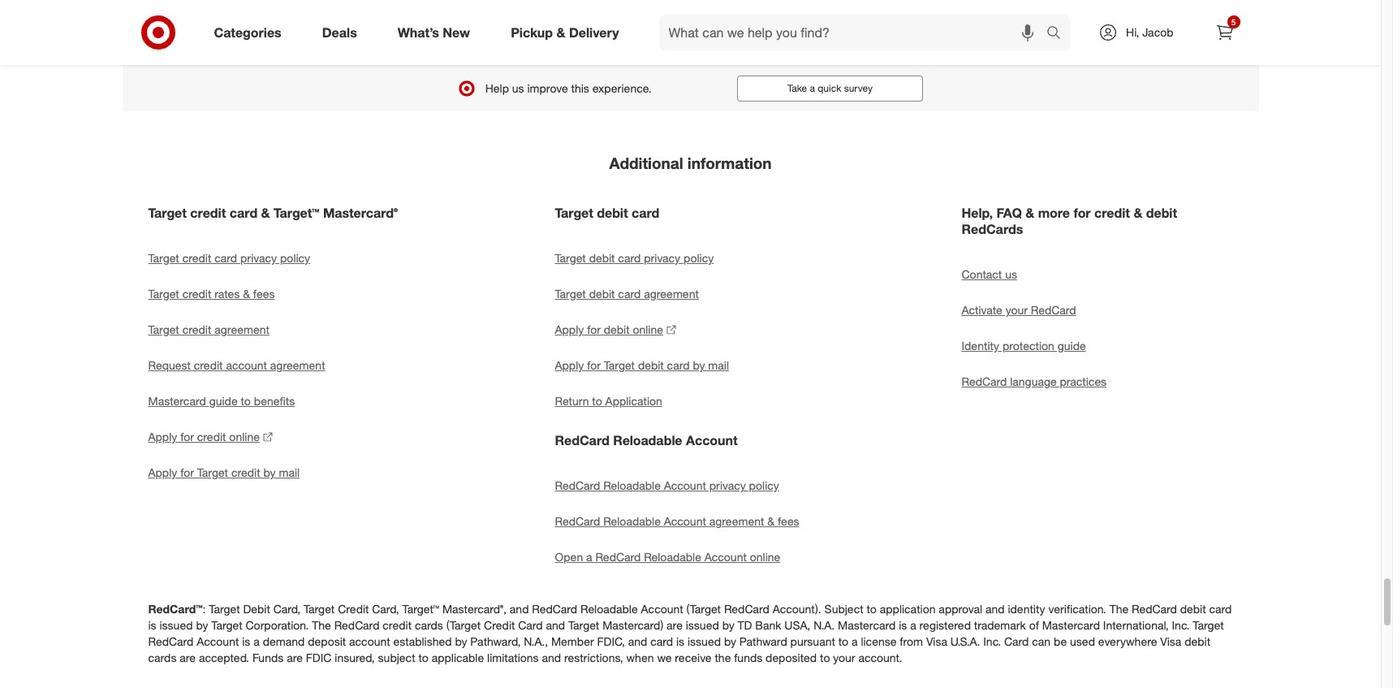 Task type: locate. For each thing, give the bounding box(es) containing it.
your inside : target debit card, target credit card, target™ mastercard®, and redcard reloadable account (target redcard account). subject to application approval and identity verification. the redcard debit card is issued by target corporation. the redcard credit cards (target credit card and target mastercard) are issued by td bank usa, n.a. mastercard is a registered trademark of mastercard international, inc. target redcard account is a demand deposit account established by pathward, n.a., member fdic, and card is issued by pathward pursuant to a license from visa u.s.a. inc. card can be used everywhere visa debit cards are accepted. funds are fdic insured, subject to applicable limitations and restrictions, when we receive the funds deposited to your account.
[[834, 651, 856, 665]]

us for help
[[512, 81, 524, 95]]

1 horizontal spatial mail
[[709, 358, 729, 372]]

account
[[686, 432, 738, 449], [664, 479, 707, 492], [664, 514, 707, 528], [705, 550, 747, 564], [641, 602, 684, 616], [197, 635, 239, 648]]

target™ up established
[[403, 602, 440, 616]]

categories link
[[200, 15, 302, 50]]

mastercard down "request"
[[148, 394, 206, 408]]

request credit account agreement
[[148, 358, 325, 372]]

reloadable
[[613, 432, 683, 449], [604, 479, 661, 492], [604, 514, 661, 528], [644, 550, 702, 564], [581, 602, 638, 616]]

account down return to application link
[[686, 432, 738, 449]]

agreement
[[644, 287, 699, 301], [215, 323, 270, 337], [270, 358, 325, 372], [710, 514, 765, 528]]

for up 'return to application'
[[587, 358, 601, 372]]

apply
[[555, 323, 584, 337], [555, 358, 584, 372], [148, 430, 177, 444], [148, 466, 177, 479]]

target credit agreement
[[148, 323, 270, 337]]

for down the apply for credit online
[[180, 466, 194, 479]]

mastercard)
[[603, 618, 664, 632]]

are down demand
[[287, 651, 303, 665]]

target inside target debit card agreement link
[[555, 287, 586, 301]]

target up deposit
[[304, 602, 335, 616]]

1 horizontal spatial card
[[1005, 635, 1030, 648]]

apply for apply for credit online
[[148, 430, 177, 444]]

return
[[555, 394, 589, 408]]

insured,
[[335, 651, 375, 665]]

for for apply for target credit by mail
[[180, 466, 194, 479]]

issued
[[160, 618, 193, 632], [686, 618, 720, 632], [688, 635, 721, 648]]

0 horizontal spatial are
[[180, 651, 196, 665]]

5 link
[[1208, 15, 1243, 50]]

2 horizontal spatial online
[[750, 550, 781, 564]]

faq
[[997, 205, 1023, 221]]

target™ inside : target debit card, target credit card, target™ mastercard®, and redcard reloadable account (target redcard account). subject to application approval and identity verification. the redcard debit card is issued by target corporation. the redcard credit cards (target credit card and target mastercard) are issued by td bank usa, n.a. mastercard is a registered trademark of mastercard international, inc. target redcard account is a demand deposit account established by pathward, n.a., member fdic, and card is issued by pathward pursuant to a license from visa u.s.a. inc. card can be used everywhere visa debit cards are accepted. funds are fdic insured, subject to applicable limitations and restrictions, when we receive the funds deposited to your account.
[[403, 602, 440, 616]]

us inside contact us link
[[1006, 268, 1018, 281]]

are
[[667, 618, 683, 632], [180, 651, 196, 665], [287, 651, 303, 665]]

mail down apply for credit online link
[[279, 466, 300, 479]]

0 horizontal spatial online
[[229, 430, 260, 444]]

account up mastercard guide to benefits
[[226, 358, 267, 372]]

us right contact
[[1006, 268, 1018, 281]]

0 vertical spatial target™
[[274, 205, 320, 221]]

0 horizontal spatial us
[[512, 81, 524, 95]]

deals
[[322, 24, 357, 40]]

1 horizontal spatial your
[[1006, 303, 1028, 317]]

target up target credit rates & fees
[[148, 251, 179, 265]]

1 horizontal spatial account
[[349, 635, 390, 648]]

benefits
[[254, 394, 295, 408]]

mastercard up "license" at the bottom of page
[[838, 618, 896, 632]]

and up the n.a.,
[[510, 602, 529, 616]]

application
[[880, 602, 936, 616]]

0 vertical spatial fees
[[253, 287, 275, 301]]

reloadable for redcard reloadable account
[[613, 432, 683, 449]]

1 vertical spatial target™
[[403, 602, 440, 616]]

credit up 'pathward,'
[[484, 618, 515, 632]]

to right return
[[592, 394, 603, 408]]

credit inside : target debit card, target credit card, target™ mastercard®, and redcard reloadable account (target redcard account). subject to application approval and identity verification. the redcard debit card is issued by target corporation. the redcard credit cards (target credit card and target mastercard) are issued by td bank usa, n.a. mastercard is a registered trademark of mastercard international, inc. target redcard account is a demand deposit account established by pathward, n.a., member fdic, and card is issued by pathward pursuant to a license from visa u.s.a. inc. card can be used everywhere visa debit cards are accepted. funds are fdic insured, subject to applicable limitations and restrictions, when we receive the funds deposited to your account.
[[383, 618, 412, 632]]

for for apply for debit online
[[587, 323, 601, 337]]

for down target debit card agreement at the top
[[587, 323, 601, 337]]

contact
[[962, 268, 1003, 281]]

member
[[552, 635, 594, 648]]

funds
[[735, 651, 763, 665]]

search button
[[1040, 15, 1079, 54]]

what's
[[398, 24, 439, 40]]

target credit agreement link
[[148, 312, 420, 348]]

agreement for request credit account agreement
[[270, 358, 325, 372]]

credit down mastercard guide to benefits
[[197, 430, 226, 444]]

for
[[1074, 205, 1091, 221], [587, 323, 601, 337], [587, 358, 601, 372], [180, 430, 194, 444], [180, 466, 194, 479]]

target up target credit card privacy policy on the top left of the page
[[148, 205, 187, 221]]

license
[[861, 635, 897, 648]]

target down target debit card
[[555, 251, 586, 265]]

for down mastercard guide to benefits
[[180, 430, 194, 444]]

privacy up redcard reloadable account agreement & fees link
[[710, 479, 746, 492]]

1 horizontal spatial target™
[[403, 602, 440, 616]]

agreement down target debit card privacy policy link
[[644, 287, 699, 301]]

inc. down "trademark"
[[984, 635, 1002, 648]]

be
[[1054, 635, 1068, 648]]

0 vertical spatial cards
[[415, 618, 443, 632]]

delivery
[[569, 24, 619, 40]]

1 vertical spatial us
[[1006, 268, 1018, 281]]

0 vertical spatial your
[[1006, 303, 1028, 317]]

0 horizontal spatial mail
[[279, 466, 300, 479]]

privacy up target debit card agreement link on the top of the page
[[644, 251, 681, 265]]

hi,
[[1127, 25, 1140, 39]]

1 horizontal spatial visa
[[1161, 635, 1182, 648]]

0 horizontal spatial account
[[226, 358, 267, 372]]

n.a.,
[[524, 635, 548, 648]]

are up the we
[[667, 618, 683, 632]]

1 horizontal spatial credit
[[484, 618, 515, 632]]

2 horizontal spatial mastercard
[[1043, 618, 1101, 632]]

1 vertical spatial card
[[1005, 635, 1030, 648]]

redcard reloadable account
[[555, 432, 738, 449]]

target up member
[[569, 618, 600, 632]]

0 horizontal spatial privacy
[[240, 251, 277, 265]]

card down "trademark"
[[1005, 635, 1030, 648]]

1 vertical spatial inc.
[[984, 635, 1002, 648]]

guide up practices
[[1058, 339, 1087, 353]]

receive
[[675, 651, 712, 665]]

credit
[[190, 205, 226, 221], [1095, 205, 1131, 221], [182, 251, 212, 265], [182, 287, 212, 301], [182, 323, 212, 337], [194, 358, 223, 372], [197, 430, 226, 444], [231, 466, 260, 479], [383, 618, 412, 632]]

account down redcard reloadable account privacy policy link
[[664, 514, 707, 528]]

0 horizontal spatial visa
[[927, 635, 948, 648]]

credit up target credit card privacy policy on the top left of the page
[[190, 205, 226, 221]]

cards
[[415, 618, 443, 632], [148, 651, 177, 665]]

0 vertical spatial mail
[[709, 358, 729, 372]]

apply inside apply for target debit card by mail link
[[555, 358, 584, 372]]

for for apply for credit online
[[180, 430, 194, 444]]

0 horizontal spatial cards
[[148, 651, 177, 665]]

us right help
[[512, 81, 524, 95]]

by left td
[[723, 618, 735, 632]]

apply for target debit card by mail link
[[555, 348, 827, 384]]

1 vertical spatial your
[[834, 651, 856, 665]]

1 horizontal spatial online
[[633, 323, 664, 337]]

inc. right international,
[[1173, 618, 1190, 632]]

deposit
[[308, 635, 346, 648]]

debit inside help, faq & more for credit & debit redcards
[[1147, 205, 1178, 221]]

account up redcard reloadable account agreement & fees link
[[664, 479, 707, 492]]

1 vertical spatial account
[[349, 635, 390, 648]]

1 vertical spatial guide
[[209, 394, 238, 408]]

1 horizontal spatial policy
[[684, 251, 714, 265]]

and up member
[[546, 618, 565, 632]]

reloadable up mastercard)
[[581, 602, 638, 616]]

target inside 'target credit agreement' link
[[148, 323, 179, 337]]

fees inside target credit rates & fees link
[[253, 287, 275, 301]]

(target up receive
[[687, 602, 721, 616]]

0 horizontal spatial (target
[[447, 618, 481, 632]]

target up accepted.
[[211, 618, 243, 632]]

card, up established
[[372, 602, 399, 616]]

0 horizontal spatial policy
[[280, 251, 310, 265]]

your right activate
[[1006, 303, 1028, 317]]

online up apply for target credit by mail
[[229, 430, 260, 444]]

apply inside apply for credit online link
[[148, 430, 177, 444]]

application
[[606, 394, 663, 408]]

1 vertical spatial mail
[[279, 466, 300, 479]]

reloadable for redcard reloadable account privacy policy
[[604, 479, 661, 492]]

target debit card privacy policy link
[[555, 241, 827, 276]]

approval
[[939, 602, 983, 616]]

credit up deposit
[[338, 602, 369, 616]]

1 horizontal spatial are
[[287, 651, 303, 665]]

privacy
[[240, 251, 277, 265], [644, 251, 681, 265], [710, 479, 746, 492]]

the up deposit
[[312, 618, 331, 632]]

target up target debit card privacy policy
[[555, 205, 594, 221]]

card up the n.a.,
[[519, 618, 543, 632]]

privacy for debit
[[644, 251, 681, 265]]

cards down redcard™
[[148, 651, 177, 665]]

the
[[715, 651, 731, 665]]

credit inside help, faq & more for credit & debit redcards
[[1095, 205, 1131, 221]]

(target down mastercard®,
[[447, 618, 481, 632]]

1 horizontal spatial us
[[1006, 268, 1018, 281]]

1 horizontal spatial card,
[[372, 602, 399, 616]]

categories
[[214, 24, 282, 40]]

a
[[810, 82, 816, 94], [587, 550, 593, 564], [911, 618, 917, 632], [254, 635, 260, 648], [852, 635, 858, 648]]

accepted.
[[199, 651, 249, 665]]

privacy up target credit rates & fees link
[[240, 251, 277, 265]]

apply inside apply for debit online link
[[555, 323, 584, 337]]

1 vertical spatial fees
[[778, 514, 800, 528]]

mail down apply for debit online link
[[709, 358, 729, 372]]

account
[[226, 358, 267, 372], [349, 635, 390, 648]]

funds
[[253, 651, 284, 665]]

u.s.a.
[[951, 635, 981, 648]]

your
[[1006, 303, 1028, 317], [834, 651, 856, 665]]

reloadable inside : target debit card, target credit card, target™ mastercard®, and redcard reloadable account (target redcard account). subject to application approval and identity verification. the redcard debit card is issued by target corporation. the redcard credit cards (target credit card and target mastercard) are issued by td bank usa, n.a. mastercard is a registered trademark of mastercard international, inc. target redcard account is a demand deposit account established by pathward, n.a., member fdic, and card is issued by pathward pursuant to a license from visa u.s.a. inc. card can be used everywhere visa debit cards are accepted. funds are fdic insured, subject to applicable limitations and restrictions, when we receive the funds deposited to your account.
[[581, 602, 638, 616]]

0 vertical spatial account
[[226, 358, 267, 372]]

and up "trademark"
[[986, 602, 1005, 616]]

credit down target credit rates & fees
[[182, 323, 212, 337]]

2 horizontal spatial policy
[[749, 479, 780, 492]]

target credit card privacy policy
[[148, 251, 310, 265]]

mastercard down verification.
[[1043, 618, 1101, 632]]

redcard language practices
[[962, 375, 1107, 389]]

visa down "registered" at the bottom of page
[[927, 635, 948, 648]]

0 horizontal spatial card,
[[274, 602, 301, 616]]

take
[[788, 82, 808, 94]]

agreement down 'target credit agreement' link
[[270, 358, 325, 372]]

guide
[[1058, 339, 1087, 353], [209, 394, 238, 408]]

online up account).
[[750, 550, 781, 564]]

0 vertical spatial online
[[633, 323, 664, 337]]

1 card, from the left
[[274, 602, 301, 616]]

card, up 'corporation.'
[[274, 602, 301, 616]]

additional
[[610, 153, 684, 172]]

pickup
[[511, 24, 553, 40]]

1 horizontal spatial guide
[[1058, 339, 1087, 353]]

target inside apply for target credit by mail link
[[197, 466, 228, 479]]

0 vertical spatial inc.
[[1173, 618, 1190, 632]]

target up 'target credit agreement'
[[148, 287, 179, 301]]

0 vertical spatial card
[[519, 618, 543, 632]]

target right international,
[[1194, 618, 1225, 632]]

0 vertical spatial guide
[[1058, 339, 1087, 353]]

apply up return
[[555, 358, 584, 372]]

redcards
[[962, 221, 1024, 237]]

target down apply for debit online
[[604, 358, 635, 372]]

reloadable down redcard reloadable account agreement & fees
[[644, 550, 702, 564]]

help,
[[962, 205, 994, 221]]

apply for apply for target debit card by mail
[[555, 358, 584, 372]]

2 visa from the left
[[1161, 635, 1182, 648]]

account up insured,
[[349, 635, 390, 648]]

is
[[148, 618, 156, 632], [899, 618, 908, 632], [242, 635, 250, 648], [677, 635, 685, 648]]

inc.
[[1173, 618, 1190, 632], [984, 635, 1002, 648]]

fees inside redcard reloadable account agreement & fees link
[[778, 514, 800, 528]]

apply inside apply for target credit by mail link
[[148, 466, 177, 479]]

1 horizontal spatial (target
[[687, 602, 721, 616]]

0 horizontal spatial fees
[[253, 287, 275, 301]]

target™ up 'target credit card privacy policy' link
[[274, 205, 320, 221]]

agreement for target debit card agreement
[[644, 287, 699, 301]]

are left accepted.
[[180, 651, 196, 665]]

0 horizontal spatial card
[[519, 618, 543, 632]]

account down redcard reloadable account agreement & fees link
[[705, 550, 747, 564]]

0 horizontal spatial credit
[[338, 602, 369, 616]]

policy inside 'target credit card privacy policy' link
[[280, 251, 310, 265]]

return to application link
[[555, 384, 827, 419]]

0 vertical spatial us
[[512, 81, 524, 95]]

new
[[443, 24, 470, 40]]

1 horizontal spatial cards
[[415, 618, 443, 632]]

apply for target credit by mail
[[148, 466, 300, 479]]

1 horizontal spatial fees
[[778, 514, 800, 528]]

policy
[[280, 251, 310, 265], [684, 251, 714, 265], [749, 479, 780, 492]]

the up international,
[[1110, 602, 1129, 616]]

1 horizontal spatial inc.
[[1173, 618, 1190, 632]]

credit up established
[[383, 618, 412, 632]]

apply down the apply for credit online
[[148, 466, 177, 479]]

request
[[148, 358, 191, 372]]

registered
[[920, 618, 972, 632]]

target up "request"
[[148, 323, 179, 337]]

your down pursuant
[[834, 651, 856, 665]]

visa down international,
[[1161, 635, 1182, 648]]

apply down target debit card agreement at the top
[[555, 323, 584, 337]]

2 horizontal spatial are
[[667, 618, 683, 632]]

credit right more
[[1095, 205, 1131, 221]]

mastercard®
[[323, 205, 398, 221]]

for right more
[[1074, 205, 1091, 221]]

identity protection guide link
[[962, 328, 1234, 364]]

reloadable down redcard reloadable account privacy policy
[[604, 514, 661, 528]]

1 vertical spatial online
[[229, 430, 260, 444]]

0 horizontal spatial target™
[[274, 205, 320, 221]]

0 horizontal spatial the
[[312, 618, 331, 632]]

1 horizontal spatial privacy
[[644, 251, 681, 265]]

target credit rates & fees
[[148, 287, 275, 301]]

and down the n.a.,
[[542, 651, 561, 665]]

target up apply for debit online
[[555, 287, 586, 301]]

apply for credit online link
[[148, 419, 420, 455]]

apply for target credit by mail link
[[148, 455, 420, 491]]

subject
[[378, 651, 416, 665]]

survey
[[845, 82, 873, 94]]

0 horizontal spatial mastercard
[[148, 394, 206, 408]]

2 horizontal spatial privacy
[[710, 479, 746, 492]]

activate
[[962, 303, 1003, 317]]

target down the apply for credit online
[[197, 466, 228, 479]]

account.
[[859, 651, 903, 665]]

reloadable down application
[[613, 432, 683, 449]]

policy for credit
[[280, 251, 310, 265]]

a right take
[[810, 82, 816, 94]]

online up apply for target debit card by mail on the bottom of the page
[[633, 323, 664, 337]]

0 vertical spatial the
[[1110, 602, 1129, 616]]

0 horizontal spatial your
[[834, 651, 856, 665]]

target™
[[274, 205, 320, 221], [403, 602, 440, 616]]

policy inside target debit card privacy policy link
[[684, 251, 714, 265]]

apply down mastercard guide to benefits
[[148, 430, 177, 444]]

a right the open
[[587, 550, 593, 564]]



Task type: describe. For each thing, give the bounding box(es) containing it.
improve
[[528, 81, 568, 95]]

is up accepted.
[[242, 635, 250, 648]]

to down established
[[419, 651, 429, 665]]

identity
[[962, 339, 1000, 353]]

what's new
[[398, 24, 470, 40]]

online for apply for debit online
[[633, 323, 664, 337]]

applicable
[[432, 651, 484, 665]]

to down pursuant
[[821, 651, 831, 665]]

deposited
[[766, 651, 817, 665]]

account).
[[773, 602, 822, 616]]

pursuant
[[791, 635, 836, 648]]

: target debit card, target credit card, target™ mastercard®, and redcard reloadable account (target redcard account). subject to application approval and identity verification. the redcard debit card is issued by target corporation. the redcard credit cards (target credit card and target mastercard) are issued by td bank usa, n.a. mastercard is a registered trademark of mastercard international, inc. target redcard account is a demand deposit account established by pathward, n.a., member fdic, and card is issued by pathward pursuant to a license from visa u.s.a. inc. card can be used everywhere visa debit cards are accepted. funds are fdic insured, subject to applicable limitations and restrictions, when we receive the funds deposited to your account.
[[148, 602, 1233, 665]]

target debit card privacy policy
[[555, 251, 714, 265]]

more
[[1039, 205, 1071, 221]]

pickup & delivery link
[[497, 15, 640, 50]]

agreement up request credit account agreement
[[215, 323, 270, 337]]

by up the
[[725, 635, 737, 648]]

redcard reloadable account agreement & fees link
[[555, 504, 827, 540]]

1 visa from the left
[[927, 635, 948, 648]]

rates
[[215, 287, 240, 301]]

us for contact
[[1006, 268, 1018, 281]]

open a redcard reloadable account online link
[[555, 540, 827, 575]]

apply for debit online
[[555, 323, 664, 337]]

0 horizontal spatial inc.
[[984, 635, 1002, 648]]

is down redcard™
[[148, 618, 156, 632]]

a left "license" at the bottom of page
[[852, 635, 858, 648]]

by down apply for debit online link
[[693, 358, 705, 372]]

subject
[[825, 602, 864, 616]]

activate your redcard link
[[962, 293, 1234, 328]]

identity
[[1008, 602, 1046, 616]]

to left 'benefits'
[[241, 394, 251, 408]]

1 vertical spatial credit
[[484, 618, 515, 632]]

usa,
[[785, 618, 811, 632]]

bank
[[756, 618, 782, 632]]

by up applicable
[[455, 635, 467, 648]]

credit up target credit rates & fees
[[182, 251, 212, 265]]

we
[[658, 651, 672, 665]]

:
[[203, 602, 206, 616]]

credit left rates
[[182, 287, 212, 301]]

return to application
[[555, 394, 663, 408]]

redcard™
[[148, 602, 203, 616]]

help
[[486, 81, 509, 95]]

a inside "button"
[[810, 82, 816, 94]]

jacob
[[1143, 25, 1174, 39]]

established
[[394, 635, 452, 648]]

target right :
[[209, 602, 240, 616]]

apply for apply for debit online
[[555, 323, 584, 337]]

account up mastercard)
[[641, 602, 684, 616]]

apply for target debit card by mail
[[555, 358, 729, 372]]

to right pursuant
[[839, 635, 849, 648]]

target debit card agreement
[[555, 287, 699, 301]]

privacy for credit
[[240, 251, 277, 265]]

everywhere
[[1099, 635, 1158, 648]]

mastercard®,
[[443, 602, 507, 616]]

verification.
[[1049, 602, 1107, 616]]

0 vertical spatial credit
[[338, 602, 369, 616]]

credit down apply for credit online link
[[231, 466, 260, 479]]

reloadable for redcard reloadable account agreement & fees
[[604, 514, 661, 528]]

mastercard guide to benefits link
[[148, 384, 420, 419]]

and up when
[[629, 635, 648, 648]]

is down application on the right of the page
[[899, 618, 908, 632]]

search
[[1040, 26, 1079, 42]]

pickup & delivery
[[511, 24, 619, 40]]

target inside apply for target debit card by mail link
[[604, 358, 635, 372]]

credit down 'target credit agreement'
[[194, 358, 223, 372]]

target debit card
[[555, 205, 660, 221]]

international,
[[1104, 618, 1169, 632]]

policy inside redcard reloadable account privacy policy link
[[749, 479, 780, 492]]

contact us link
[[962, 257, 1234, 293]]

2 card, from the left
[[372, 602, 399, 616]]

deals link
[[308, 15, 378, 50]]

0 horizontal spatial guide
[[209, 394, 238, 408]]

of
[[1030, 618, 1040, 632]]

open a redcard reloadable account online
[[555, 550, 781, 564]]

target inside target credit rates & fees link
[[148, 287, 179, 301]]

for inside help, faq & more for credit & debit redcards
[[1074, 205, 1091, 221]]

by down :
[[196, 618, 208, 632]]

target inside 'target credit card privacy policy' link
[[148, 251, 179, 265]]

a up funds on the bottom of page
[[254, 635, 260, 648]]

restrictions,
[[565, 651, 624, 665]]

quick
[[818, 82, 842, 94]]

demand
[[263, 635, 305, 648]]

debit
[[243, 602, 270, 616]]

for for apply for target debit card by mail
[[587, 358, 601, 372]]

is up receive
[[677, 635, 685, 648]]

pathward,
[[471, 635, 521, 648]]

target inside target debit card privacy policy link
[[555, 251, 586, 265]]

target credit card & target™ mastercard®
[[148, 205, 398, 221]]

What can we help you find? suggestions appear below search field
[[659, 15, 1051, 50]]

n.a.
[[814, 618, 835, 632]]

target credit rates & fees link
[[148, 276, 420, 312]]

trademark
[[975, 618, 1027, 632]]

help us improve this experience.
[[486, 81, 652, 95]]

identity protection guide
[[962, 339, 1087, 353]]

fdic,
[[598, 635, 625, 648]]

request credit account agreement link
[[148, 348, 420, 384]]

target debit card agreement link
[[555, 276, 827, 312]]

1 vertical spatial cards
[[148, 651, 177, 665]]

to right subject
[[867, 602, 877, 616]]

1 vertical spatial (target
[[447, 618, 481, 632]]

1 vertical spatial the
[[312, 618, 331, 632]]

pathward
[[740, 635, 788, 648]]

policy for debit
[[684, 251, 714, 265]]

apply for apply for target credit by mail
[[148, 466, 177, 479]]

mastercard guide to benefits
[[148, 394, 295, 408]]

take a quick survey
[[788, 82, 873, 94]]

limitations
[[487, 651, 539, 665]]

this
[[571, 81, 590, 95]]

by down apply for credit online link
[[264, 466, 276, 479]]

1 horizontal spatial mastercard
[[838, 618, 896, 632]]

hi, jacob
[[1127, 25, 1174, 39]]

guide inside "link"
[[1058, 339, 1087, 353]]

additional information
[[610, 153, 772, 172]]

when
[[627, 651, 654, 665]]

account inside : target debit card, target credit card, target™ mastercard®, and redcard reloadable account (target redcard account). subject to application approval and identity verification. the redcard debit card is issued by target corporation. the redcard credit cards (target credit card and target mastercard) are issued by td bank usa, n.a. mastercard is a registered trademark of mastercard international, inc. target redcard account is a demand deposit account established by pathward, n.a., member fdic, and card is issued by pathward pursuant to a license from visa u.s.a. inc. card can be used everywhere visa debit cards are accepted. funds are fdic insured, subject to applicable limitations and restrictions, when we receive the funds deposited to your account.
[[349, 635, 390, 648]]

a up 'from' on the right of page
[[911, 618, 917, 632]]

what's new link
[[384, 15, 491, 50]]

1 horizontal spatial the
[[1110, 602, 1129, 616]]

corporation.
[[246, 618, 309, 632]]

fdic
[[306, 651, 332, 665]]

take a quick survey button
[[737, 75, 924, 101]]

2 vertical spatial online
[[750, 550, 781, 564]]

practices
[[1061, 375, 1107, 389]]

apply for debit online link
[[555, 312, 827, 348]]

0 vertical spatial (target
[[687, 602, 721, 616]]

account up accepted.
[[197, 635, 239, 648]]

from
[[900, 635, 924, 648]]

online for apply for credit online
[[229, 430, 260, 444]]

agreement for redcard reloadable account agreement & fees
[[710, 514, 765, 528]]

redcard language practices link
[[962, 364, 1234, 400]]

contact us
[[962, 268, 1018, 281]]



Task type: vqa. For each thing, say whether or not it's contained in the screenshot.
Faq
yes



